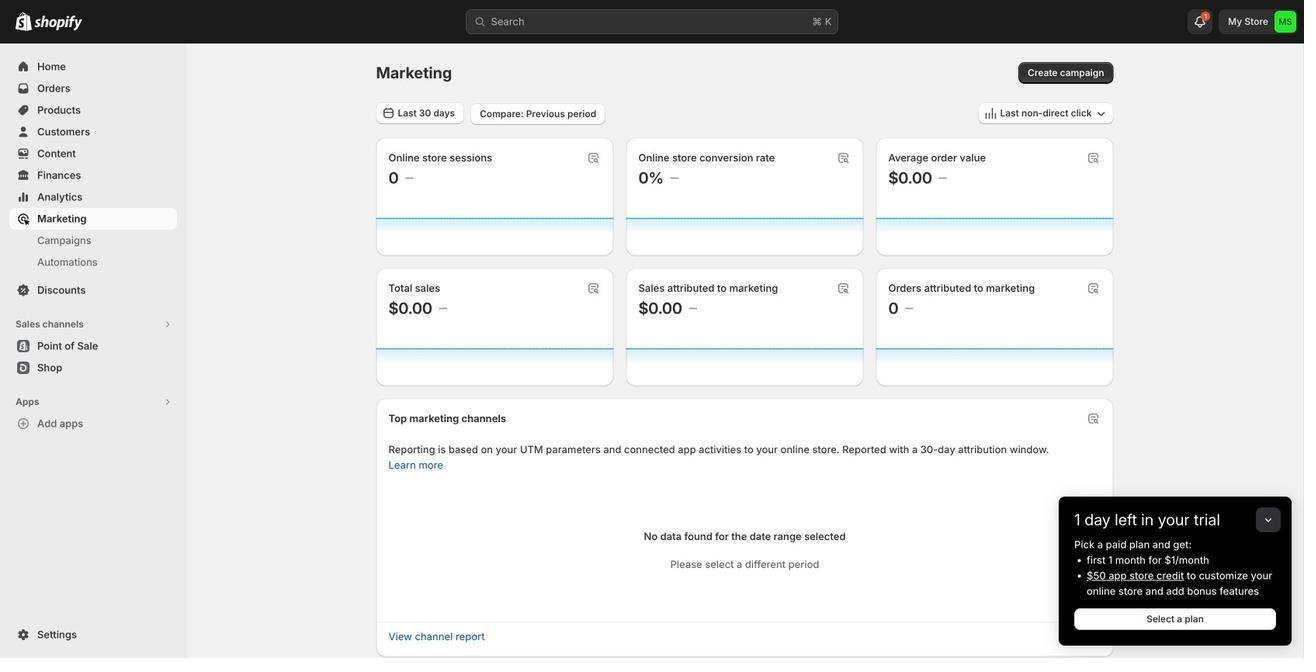 Task type: vqa. For each thing, say whether or not it's contained in the screenshot.
left Shopify image
yes



Task type: locate. For each thing, give the bounding box(es) containing it.
shopify image
[[34, 15, 82, 31]]

my store image
[[1275, 11, 1296, 33]]



Task type: describe. For each thing, give the bounding box(es) containing it.
shopify image
[[16, 12, 32, 31]]



